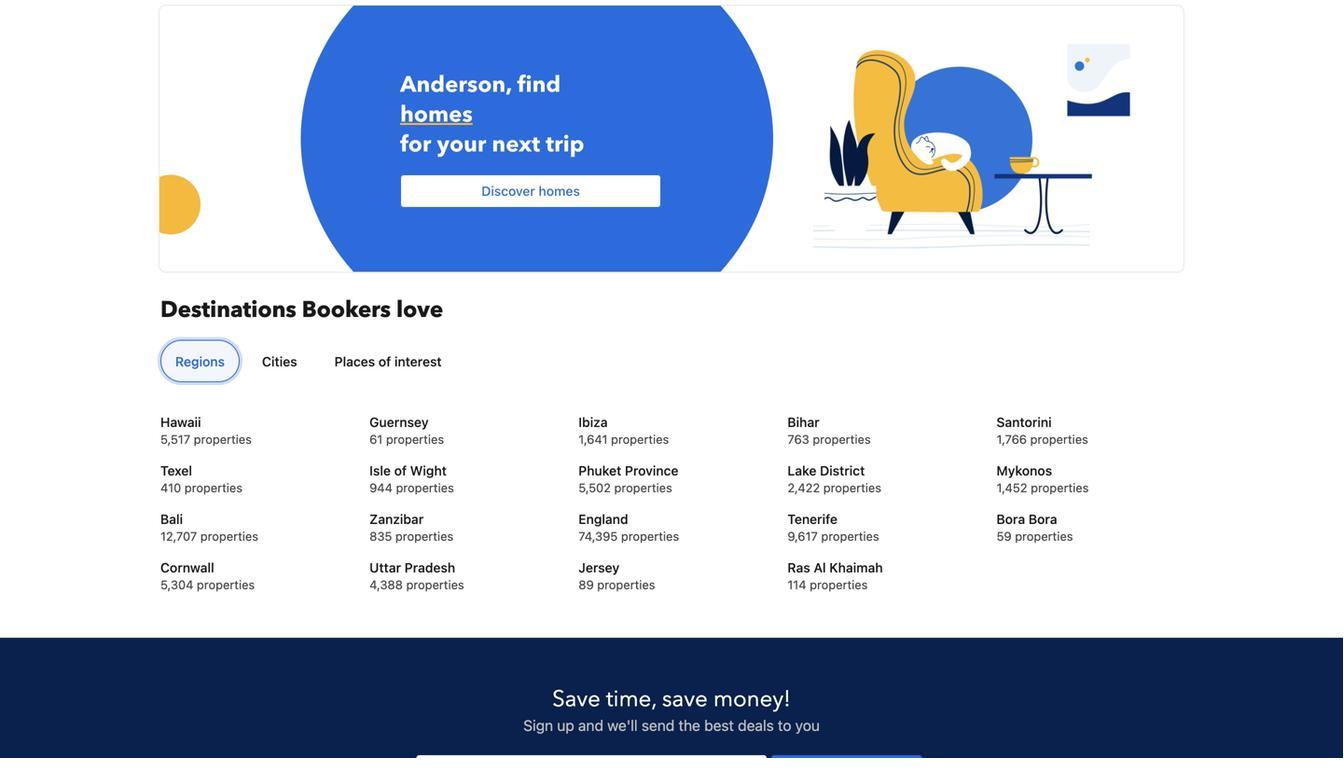 Task type: locate. For each thing, give the bounding box(es) containing it.
1 vertical spatial of
[[394, 463, 407, 479]]

for
[[400, 129, 432, 160]]

hawaii
[[161, 415, 201, 430]]

up
[[557, 717, 575, 735]]

1 vertical spatial homes
[[539, 183, 580, 199]]

of right isle
[[394, 463, 407, 479]]

district
[[820, 463, 866, 479]]

properties down england link
[[621, 530, 680, 544]]

properties down bali link
[[200, 530, 259, 544]]

discover
[[482, 183, 536, 199]]

hawaii 5,517 properties
[[161, 415, 252, 446]]

discover homes
[[482, 183, 580, 199]]

of
[[379, 354, 391, 369], [394, 463, 407, 479]]

61
[[370, 432, 383, 446]]

properties down province
[[615, 481, 673, 495]]

0 vertical spatial of
[[379, 354, 391, 369]]

anderson, find
[[400, 69, 561, 100]]

5,517
[[161, 432, 191, 446]]

bora up 59
[[997, 512, 1026, 527]]

destinations
[[161, 295, 296, 326]]

properties down "pradesh"
[[406, 578, 465, 592]]

5,502
[[579, 481, 611, 495]]

bora
[[997, 512, 1026, 527], [1029, 512, 1058, 527]]

0 horizontal spatial of
[[379, 354, 391, 369]]

410
[[161, 481, 181, 495]]

properties down guernsey
[[386, 432, 444, 446]]

tab list
[[153, 340, 1183, 383]]

ras al khaimah 114 properties
[[788, 560, 883, 592]]

to
[[778, 717, 792, 735]]

the
[[679, 717, 701, 735]]

1,452
[[997, 481, 1028, 495]]

properties inside hawaii 5,517 properties
[[194, 432, 252, 446]]

lake district 2,422 properties
[[788, 463, 882, 495]]

properties up the bali 12,707 properties at left bottom
[[185, 481, 243, 495]]

zanzibar
[[370, 512, 424, 527]]

properties inside the bali 12,707 properties
[[200, 530, 259, 544]]

cornwall link
[[161, 559, 347, 578]]

properties down jersey
[[598, 578, 656, 592]]

properties inside ras al khaimah 114 properties
[[810, 578, 868, 592]]

zanzibar 835 properties
[[370, 512, 454, 544]]

isle
[[370, 463, 391, 479]]

bali 12,707 properties
[[161, 512, 259, 544]]

of inside button
[[379, 354, 391, 369]]

0 horizontal spatial bora
[[997, 512, 1026, 527]]

cities button
[[247, 340, 312, 383]]

5,304
[[161, 578, 194, 592]]

regions button
[[161, 340, 240, 383]]

properties inside bora bora 59 properties
[[1016, 530, 1074, 544]]

phuket province link
[[579, 462, 765, 481]]

time,
[[606, 684, 657, 715]]

properties down wight on the left
[[396, 481, 454, 495]]

properties down the district
[[824, 481, 882, 495]]

ibiza
[[579, 415, 608, 430]]

properties up the district
[[813, 432, 871, 446]]

homes
[[400, 99, 473, 130], [539, 183, 580, 199]]

best
[[705, 717, 734, 735]]

for your next trip
[[400, 129, 585, 160]]

of for wight
[[394, 463, 407, 479]]

properties up "pradesh"
[[396, 530, 454, 544]]

properties up khaimah on the right bottom of the page
[[822, 530, 880, 544]]

0 vertical spatial homes
[[400, 99, 473, 130]]

2 bora from the left
[[1029, 512, 1058, 527]]

bihar
[[788, 415, 820, 430]]

ras al khaimah link
[[788, 559, 974, 578]]

cornwall 5,304 properties
[[161, 560, 255, 592]]

properties down santorini link
[[1031, 432, 1089, 446]]

ibiza link
[[579, 413, 765, 432]]

isle of wight link
[[370, 462, 556, 481]]

khaimah
[[830, 560, 883, 576]]

2,422
[[788, 481, 821, 495]]

santorini 1,766 properties
[[997, 415, 1089, 446]]

9,617
[[788, 530, 818, 544]]

of right places
[[379, 354, 391, 369]]

properties inside tenerife 9,617 properties
[[822, 530, 880, 544]]

1 horizontal spatial of
[[394, 463, 407, 479]]

properties right 59
[[1016, 530, 1074, 544]]

find
[[518, 69, 561, 100]]

properties down hawaii link
[[194, 432, 252, 446]]

texel link
[[161, 462, 347, 481]]

bora down 'mykonos 1,452 properties'
[[1029, 512, 1058, 527]]

zanzibar link
[[370, 510, 556, 529]]

properties down mykonos link
[[1031, 481, 1089, 495]]

interest
[[395, 354, 442, 369]]

regions
[[175, 354, 225, 369]]

cornwall
[[161, 560, 214, 576]]

properties down cornwall link
[[197, 578, 255, 592]]

properties inside santorini 1,766 properties
[[1031, 432, 1089, 446]]

properties inside ibiza 1,641 properties
[[611, 432, 669, 446]]

england 74,395 properties
[[579, 512, 680, 544]]

properties inside "england 74,395 properties"
[[621, 530, 680, 544]]

Your email address email field
[[417, 756, 767, 759]]

of for interest
[[379, 354, 391, 369]]

1 horizontal spatial bora
[[1029, 512, 1058, 527]]

of inside isle of wight 944 properties
[[394, 463, 407, 479]]

save time, save money! sign up and we'll send the best deals to you
[[524, 684, 820, 735]]

bali
[[161, 512, 183, 527]]

properties down khaimah on the right bottom of the page
[[810, 578, 868, 592]]

save
[[663, 684, 708, 715]]

hawaii link
[[161, 413, 347, 432]]

properties up province
[[611, 432, 669, 446]]

properties inside bihar 763 properties
[[813, 432, 871, 446]]

uttar pradesh link
[[370, 559, 556, 578]]



Task type: vqa. For each thing, say whether or not it's contained in the screenshot.


Task type: describe. For each thing, give the bounding box(es) containing it.
santorini
[[997, 415, 1052, 430]]

uttar pradesh 4,388 properties
[[370, 560, 465, 592]]

money!
[[714, 684, 791, 715]]

guernsey
[[370, 415, 429, 430]]

mykonos 1,452 properties
[[997, 463, 1089, 495]]

89
[[579, 578, 594, 592]]

isle of wight 944 properties
[[370, 463, 454, 495]]

jersey link
[[579, 559, 765, 578]]

destinations bookers love
[[161, 295, 443, 326]]

phuket
[[579, 463, 622, 479]]

bora bora link
[[997, 510, 1183, 529]]

bihar 763 properties
[[788, 415, 871, 446]]

properties inside texel 410 properties
[[185, 481, 243, 495]]

send
[[642, 717, 675, 735]]

cities
[[262, 354, 297, 369]]

deals
[[738, 717, 774, 735]]

0 horizontal spatial homes
[[400, 99, 473, 130]]

wight
[[410, 463, 447, 479]]

properties inside 'mykonos 1,452 properties'
[[1031, 481, 1089, 495]]

texel
[[161, 463, 192, 479]]

texel 410 properties
[[161, 463, 243, 495]]

properties inside uttar pradesh 4,388 properties
[[406, 578, 465, 592]]

save
[[553, 684, 601, 715]]

mykonos
[[997, 463, 1053, 479]]

12,707
[[161, 530, 197, 544]]

properties inside zanzibar 835 properties
[[396, 530, 454, 544]]

properties inside isle of wight 944 properties
[[396, 481, 454, 495]]

properties inside phuket province 5,502 properties
[[615, 481, 673, 495]]

properties inside lake district 2,422 properties
[[824, 481, 882, 495]]

tenerife 9,617 properties
[[788, 512, 880, 544]]

we'll
[[608, 717, 638, 735]]

tenerife link
[[788, 510, 974, 529]]

places of interest button
[[320, 340, 457, 383]]

bora bora 59 properties
[[997, 512, 1074, 544]]

114
[[788, 578, 807, 592]]

bookers
[[302, 295, 391, 326]]

properties inside guernsey 61 properties
[[386, 432, 444, 446]]

province
[[625, 463, 679, 479]]

59
[[997, 530, 1012, 544]]

properties inside jersey 89 properties
[[598, 578, 656, 592]]

jersey
[[579, 560, 620, 576]]

bali link
[[161, 510, 347, 529]]

763
[[788, 432, 810, 446]]

pradesh
[[405, 560, 456, 576]]

and
[[579, 717, 604, 735]]

england link
[[579, 510, 765, 529]]

1 bora from the left
[[997, 512, 1026, 527]]

guernsey link
[[370, 413, 556, 432]]

tab list containing regions
[[153, 340, 1183, 383]]

guernsey 61 properties
[[370, 415, 444, 446]]

trip
[[546, 129, 585, 160]]

ras
[[788, 560, 811, 576]]

al
[[814, 560, 827, 576]]

places of interest
[[335, 354, 442, 369]]

bihar link
[[788, 413, 974, 432]]

sign
[[524, 717, 554, 735]]

you
[[796, 717, 820, 735]]

1 horizontal spatial homes
[[539, 183, 580, 199]]

next
[[492, 129, 541, 160]]

1,766
[[997, 432, 1028, 446]]

74,395
[[579, 530, 618, 544]]

santorini link
[[997, 413, 1183, 432]]

1,641
[[579, 432, 608, 446]]

tenerife
[[788, 512, 838, 527]]

phuket province 5,502 properties
[[579, 463, 679, 495]]

lake
[[788, 463, 817, 479]]

mykonos link
[[997, 462, 1183, 481]]

love
[[397, 295, 443, 326]]

england
[[579, 512, 629, 527]]

ibiza 1,641 properties
[[579, 415, 669, 446]]

944
[[370, 481, 393, 495]]

properties inside cornwall 5,304 properties
[[197, 578, 255, 592]]

jersey 89 properties
[[579, 560, 656, 592]]

anderson,
[[400, 69, 512, 100]]

your
[[437, 129, 487, 160]]

places
[[335, 354, 375, 369]]

lake district link
[[788, 462, 974, 481]]



